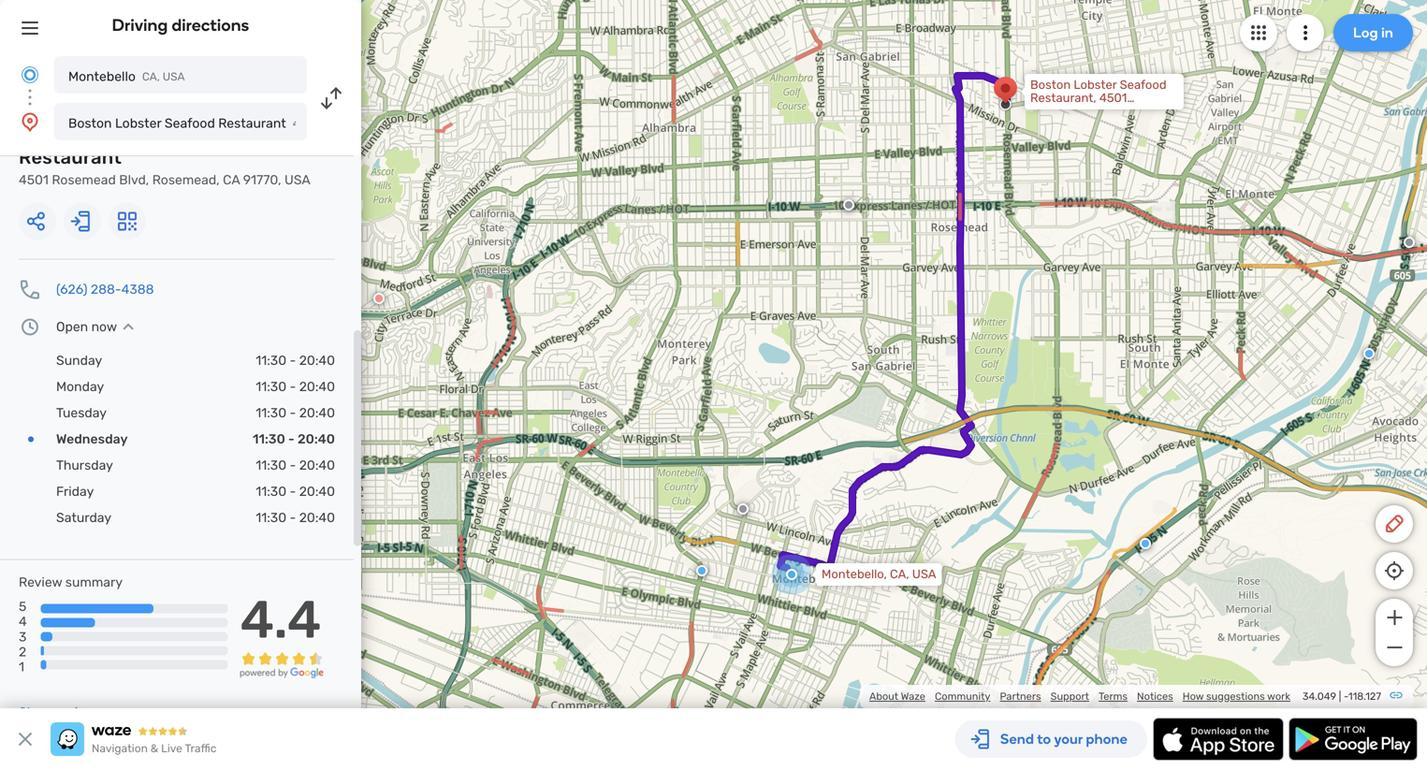 Task type: vqa. For each thing, say whether or not it's contained in the screenshot.
'Chinatown'
no



Task type: describe. For each thing, give the bounding box(es) containing it.
seafood for boston lobster seafood restaurant
[[165, 116, 215, 131]]

rosemead,
[[152, 172, 220, 188]]

summary
[[65, 575, 123, 590]]

usa for montebello
[[163, 70, 185, 83]]

zoom in image
[[1383, 606, 1406, 629]]

4388
[[121, 282, 154, 297]]

tuesday
[[56, 405, 107, 421]]

open now button
[[56, 319, 140, 335]]

1
[[19, 659, 24, 675]]

support link
[[1051, 690, 1089, 703]]

live
[[161, 742, 182, 755]]

20:40 for tuesday
[[299, 405, 335, 421]]

3
[[19, 629, 27, 645]]

link image
[[1389, 688, 1404, 703]]

boston lobster seafood restaurant
[[68, 116, 286, 131]]

20:40 for sunday
[[299, 353, 335, 368]]

monday
[[56, 379, 104, 394]]

usa for montebello,
[[912, 567, 936, 582]]

review
[[19, 575, 62, 590]]

driving directions
[[112, 15, 249, 35]]

11:30 for thursday
[[256, 458, 286, 473]]

how suggestions work link
[[1183, 690, 1291, 703]]

waze
[[901, 690, 926, 703]]

rosemead
[[52, 172, 116, 188]]

police image
[[1140, 538, 1151, 549]]

montebello ca, usa
[[68, 69, 185, 84]]

road closed image
[[373, 293, 385, 304]]

- for wednesday
[[288, 431, 295, 447]]

91770,
[[243, 172, 281, 188]]

terms link
[[1099, 690, 1128, 703]]

- for friday
[[290, 484, 296, 499]]

montebello, ca, usa
[[822, 567, 936, 582]]

34.049 | -118.127
[[1303, 690, 1381, 703]]

1 horizontal spatial police image
[[1364, 348, 1375, 359]]

saturday
[[56, 510, 111, 525]]

partners link
[[1000, 690, 1041, 703]]

suggestions
[[1206, 690, 1265, 703]]

about
[[869, 690, 899, 703]]

current location image
[[19, 64, 41, 86]]

notices link
[[1137, 690, 1173, 703]]

seafood for boston lobster seafood restaurant 4501 rosemead blvd, rosemead, ca 91770, usa
[[163, 128, 239, 150]]

support
[[1051, 690, 1089, 703]]

show reviews
[[19, 705, 102, 720]]

11:30 - 20:40 for thursday
[[256, 458, 335, 473]]

open
[[56, 319, 88, 335]]

navigation
[[92, 742, 148, 755]]

- for tuesday
[[290, 405, 296, 421]]

(626) 288-4388 link
[[56, 282, 154, 297]]

11:30 - 20:40 for tuesday
[[256, 405, 335, 421]]

thursday
[[56, 458, 113, 473]]

open now
[[56, 319, 117, 335]]

2
[[19, 644, 26, 660]]

review summary
[[19, 575, 123, 590]]

how
[[1183, 690, 1204, 703]]

20:40 for friday
[[299, 484, 335, 499]]

navigation & live traffic
[[92, 742, 217, 755]]

x image
[[14, 728, 36, 751]]

- for monday
[[290, 379, 296, 394]]

34.049
[[1303, 690, 1336, 703]]

boston lobster seafood restaurant button
[[54, 103, 307, 140]]

community
[[935, 690, 991, 703]]



Task type: locate. For each thing, give the bounding box(es) containing it.
ca,
[[142, 70, 160, 83], [890, 567, 909, 582]]

11:30 - 20:40
[[256, 353, 335, 368], [256, 379, 335, 394], [256, 405, 335, 421], [253, 431, 335, 447], [256, 458, 335, 473], [256, 484, 335, 499], [256, 510, 335, 525]]

1 vertical spatial usa
[[284, 172, 310, 188]]

11:30 for wednesday
[[253, 431, 285, 447]]

11:30 - 20:40 for friday
[[256, 484, 335, 499]]

11:30 for friday
[[256, 484, 286, 499]]

ca, for montebello,
[[890, 567, 909, 582]]

lobster for boston lobster seafood restaurant 4501 rosemead blvd, rosemead, ca 91770, usa
[[89, 128, 159, 150]]

0 vertical spatial usa
[[163, 70, 185, 83]]

blvd,
[[119, 172, 149, 188]]

sunday
[[56, 353, 102, 368]]

boston inside boston lobster seafood restaurant 4501 rosemead blvd, rosemead, ca 91770, usa
[[19, 128, 84, 150]]

about waze link
[[869, 690, 926, 703]]

11:30 - 20:40 for wednesday
[[253, 431, 335, 447]]

boston for boston lobster seafood restaurant 4501 rosemead blvd, rosemead, ca 91770, usa
[[19, 128, 84, 150]]

restaurant inside boston lobster seafood restaurant 4501 rosemead blvd, rosemead, ca 91770, usa
[[19, 146, 122, 168]]

0 horizontal spatial ca,
[[142, 70, 160, 83]]

partners
[[1000, 690, 1041, 703]]

work
[[1267, 690, 1291, 703]]

4
[[19, 614, 27, 630]]

5
[[19, 599, 27, 614]]

ca, inside montebello ca, usa
[[142, 70, 160, 83]]

20:40 for thursday
[[299, 458, 335, 473]]

traffic
[[185, 742, 217, 755]]

call image
[[19, 278, 41, 301]]

boston lobster seafood restaurant 4501 rosemead blvd, rosemead, ca 91770, usa
[[19, 128, 310, 188]]

now
[[91, 319, 117, 335]]

chevron up image
[[117, 320, 140, 335]]

boston for boston lobster seafood restaurant
[[68, 116, 112, 131]]

- for sunday
[[290, 353, 296, 368]]

ca, right montebello,
[[890, 567, 909, 582]]

boston inside button
[[68, 116, 112, 131]]

police image
[[1364, 348, 1375, 359], [696, 565, 708, 577]]

accident image
[[843, 199, 854, 211]]

seafood inside button
[[165, 116, 215, 131]]

0 vertical spatial police image
[[1364, 348, 1375, 359]]

20:40
[[299, 353, 335, 368], [299, 379, 335, 394], [299, 405, 335, 421], [298, 431, 335, 447], [299, 458, 335, 473], [299, 484, 335, 499], [299, 510, 335, 525]]

5 4 3 2 1
[[19, 599, 27, 675]]

ca
[[223, 172, 240, 188]]

ca, right montebello
[[142, 70, 160, 83]]

1 horizontal spatial ca,
[[890, 567, 909, 582]]

2 horizontal spatial usa
[[912, 567, 936, 582]]

reviews
[[56, 705, 102, 720]]

11:30 for monday
[[256, 379, 286, 394]]

lobster inside button
[[115, 116, 161, 131]]

clock image
[[19, 316, 41, 338]]

1 vertical spatial police image
[[696, 565, 708, 577]]

seafood inside boston lobster seafood restaurant 4501 rosemead blvd, rosemead, ca 91770, usa
[[163, 128, 239, 150]]

1 vertical spatial accident image
[[737, 504, 749, 515]]

-
[[290, 353, 296, 368], [290, 379, 296, 394], [290, 405, 296, 421], [288, 431, 295, 447], [290, 458, 296, 473], [290, 484, 296, 499], [290, 510, 296, 525], [1344, 690, 1348, 703]]

4501
[[19, 172, 49, 188]]

friday
[[56, 484, 94, 499]]

0 horizontal spatial accident image
[[737, 504, 749, 515]]

4.4
[[240, 589, 321, 651]]

11:30 - 20:40 for sunday
[[256, 353, 335, 368]]

- for saturday
[[290, 510, 296, 525]]

1 horizontal spatial accident image
[[1404, 237, 1415, 248]]

usa
[[163, 70, 185, 83], [284, 172, 310, 188], [912, 567, 936, 582]]

1 vertical spatial restaurant
[[19, 146, 122, 168]]

0 horizontal spatial restaurant
[[19, 146, 122, 168]]

accident image
[[1404, 237, 1415, 248], [737, 504, 749, 515]]

usa right montebello,
[[912, 567, 936, 582]]

- for thursday
[[290, 458, 296, 473]]

&
[[150, 742, 158, 755]]

lobster
[[115, 116, 161, 131], [89, 128, 159, 150]]

288-
[[91, 282, 121, 297]]

0 vertical spatial restaurant
[[218, 116, 286, 131]]

0 vertical spatial accident image
[[1404, 237, 1415, 248]]

boston
[[68, 116, 112, 131], [19, 128, 84, 150]]

11:30 for tuesday
[[256, 405, 286, 421]]

notices
[[1137, 690, 1173, 703]]

|
[[1339, 690, 1341, 703]]

20:40 for saturday
[[299, 510, 335, 525]]

about waze community partners support terms notices how suggestions work
[[869, 690, 1291, 703]]

location image
[[19, 110, 41, 133]]

restaurant for boston lobster seafood restaurant 4501 rosemead blvd, rosemead, ca 91770, usa
[[19, 146, 122, 168]]

0 horizontal spatial usa
[[163, 70, 185, 83]]

(626) 288-4388
[[56, 282, 154, 297]]

restaurant inside button
[[218, 116, 286, 131]]

lobster down montebello ca, usa
[[115, 116, 161, 131]]

usa right 91770,
[[284, 172, 310, 188]]

restaurant up 91770,
[[218, 116, 286, 131]]

boston up 4501
[[19, 128, 84, 150]]

20:40 for monday
[[299, 379, 335, 394]]

11:30 - 20:40 for monday
[[256, 379, 335, 394]]

seafood
[[165, 116, 215, 131], [163, 128, 239, 150]]

directions
[[172, 15, 249, 35]]

lobster up blvd,
[[89, 128, 159, 150]]

driving
[[112, 15, 168, 35]]

0 horizontal spatial police image
[[696, 565, 708, 577]]

1 vertical spatial ca,
[[890, 567, 909, 582]]

(626)
[[56, 282, 87, 297]]

boston down montebello
[[68, 116, 112, 131]]

usa up boston lobster seafood restaurant button
[[163, 70, 185, 83]]

restaurant
[[218, 116, 286, 131], [19, 146, 122, 168]]

zoom out image
[[1383, 636, 1406, 659]]

terms
[[1099, 690, 1128, 703]]

1 horizontal spatial restaurant
[[218, 116, 286, 131]]

restaurant for boston lobster seafood restaurant
[[218, 116, 286, 131]]

usa inside montebello ca, usa
[[163, 70, 185, 83]]

118.127
[[1348, 690, 1381, 703]]

11:30 for sunday
[[256, 353, 286, 368]]

show
[[19, 705, 52, 720]]

1 horizontal spatial usa
[[284, 172, 310, 188]]

usa inside boston lobster seafood restaurant 4501 rosemead blvd, rosemead, ca 91770, usa
[[284, 172, 310, 188]]

11:30 - 20:40 for saturday
[[256, 510, 335, 525]]

wednesday
[[56, 431, 128, 447]]

2 vertical spatial usa
[[912, 567, 936, 582]]

montebello
[[68, 69, 136, 84]]

community link
[[935, 690, 991, 703]]

restaurant up rosemead
[[19, 146, 122, 168]]

lobster for boston lobster seafood restaurant
[[115, 116, 161, 131]]

11:30
[[256, 353, 286, 368], [256, 379, 286, 394], [256, 405, 286, 421], [253, 431, 285, 447], [256, 458, 286, 473], [256, 484, 286, 499], [256, 510, 286, 525]]

pencil image
[[1383, 513, 1406, 535]]

20:40 for wednesday
[[298, 431, 335, 447]]

0 vertical spatial ca,
[[142, 70, 160, 83]]

montebello,
[[822, 567, 887, 582]]

lobster inside boston lobster seafood restaurant 4501 rosemead blvd, rosemead, ca 91770, usa
[[89, 128, 159, 150]]

11:30 for saturday
[[256, 510, 286, 525]]

ca, for montebello
[[142, 70, 160, 83]]



